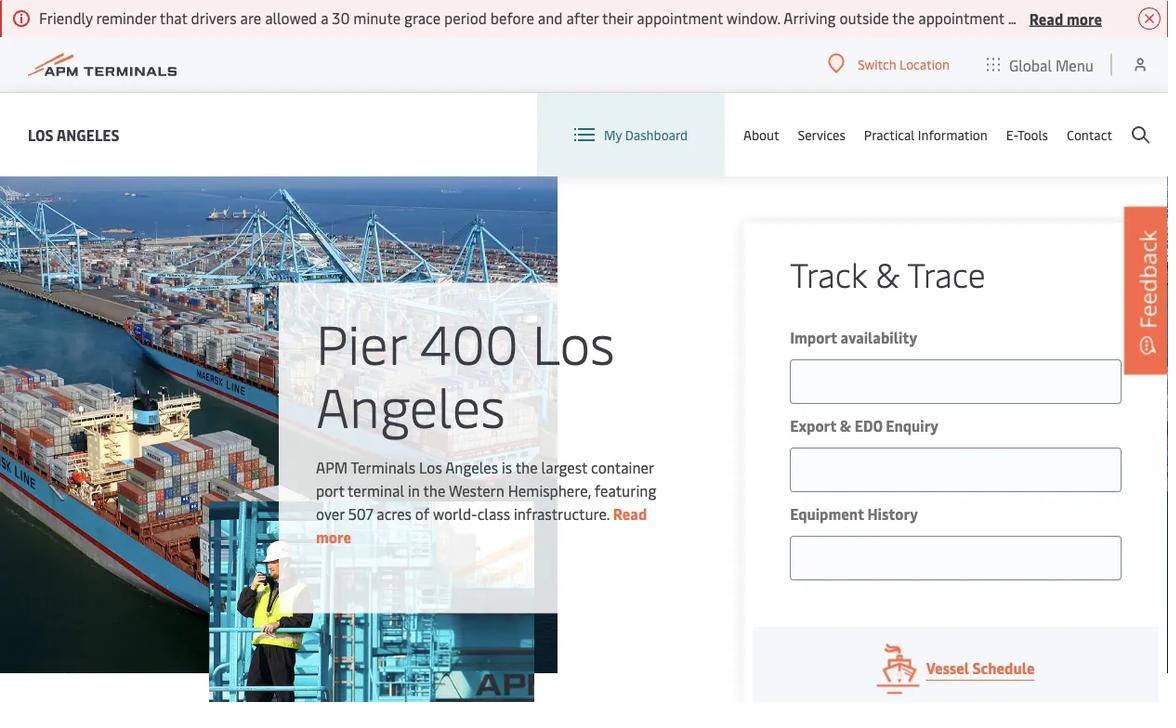 Task type: describe. For each thing, give the bounding box(es) containing it.
e-tools button
[[1007, 93, 1049, 177]]

los angeles
[[28, 125, 119, 145]]

e-
[[1007, 126, 1018, 144]]

pier
[[316, 306, 406, 379]]

is
[[502, 457, 512, 477]]

services button
[[798, 93, 846, 177]]

read for read more button
[[1030, 8, 1064, 28]]

export & edo enquiry
[[790, 416, 939, 436]]

1 horizontal spatial the
[[516, 457, 538, 477]]

angeles for pier
[[316, 369, 505, 442]]

import availability
[[790, 328, 918, 348]]

0 vertical spatial los
[[28, 125, 54, 145]]

history
[[868, 504, 918, 524]]

information
[[918, 126, 988, 144]]

services
[[798, 126, 846, 144]]

read more link
[[316, 504, 647, 547]]

los for apm terminals los angeles is the largest container port terminal in the western hemisphere, featuring over 507 acres of world-class infrastructure.
[[419, 457, 442, 477]]

507
[[348, 504, 373, 524]]

export
[[790, 416, 837, 436]]

container
[[591, 457, 654, 477]]

read more for read more link
[[316, 504, 647, 547]]

in
[[408, 481, 420, 501]]

over
[[316, 504, 345, 524]]

enquiry
[[886, 416, 939, 436]]

featuring
[[595, 481, 657, 501]]

schedule
[[973, 659, 1035, 679]]

pier 400 los angeles
[[316, 306, 615, 442]]

practical information
[[864, 126, 988, 144]]

edo
[[855, 416, 883, 436]]

switch
[[858, 55, 897, 73]]

my
[[604, 126, 622, 144]]

vessel schedule link
[[753, 628, 1159, 703]]

equipment history
[[790, 504, 918, 524]]

world-
[[433, 504, 478, 524]]

class
[[478, 504, 510, 524]]

my dashboard button
[[574, 93, 688, 177]]

& for trace
[[876, 251, 900, 297]]

read more for read more button
[[1030, 8, 1103, 28]]

feedback button
[[1125, 207, 1169, 375]]

apm
[[316, 457, 348, 477]]

location
[[900, 55, 950, 73]]



Task type: vqa. For each thing, say whether or not it's contained in the screenshot.
apm terminals los angeles is the largest container port terminal in the western hemisphere, featuring over 507 acres of world- class infrastructure.
no



Task type: locate. For each thing, give the bounding box(es) containing it.
close alert image
[[1139, 7, 1161, 30]]

1 vertical spatial read more
[[316, 504, 647, 547]]

0 horizontal spatial &
[[840, 416, 852, 436]]

0 horizontal spatial read
[[613, 504, 647, 524]]

la secondary image
[[209, 502, 535, 703]]

0 vertical spatial more
[[1067, 8, 1103, 28]]

more down over
[[316, 527, 352, 547]]

the right in
[[423, 481, 446, 501]]

read for read more link
[[613, 504, 647, 524]]

read more
[[1030, 8, 1103, 28], [316, 504, 647, 547]]

1 horizontal spatial los
[[419, 457, 442, 477]]

1 vertical spatial the
[[423, 481, 446, 501]]

los inside pier 400 los angeles
[[532, 306, 615, 379]]

of
[[415, 504, 430, 524]]

more up the menu
[[1067, 8, 1103, 28]]

1 vertical spatial &
[[840, 416, 852, 436]]

terminal
[[348, 481, 405, 501]]

availability
[[841, 328, 918, 348]]

1 vertical spatial los
[[532, 306, 615, 379]]

my dashboard
[[604, 126, 688, 144]]

400
[[420, 306, 519, 379]]

read more button
[[1030, 7, 1103, 30]]

1 vertical spatial angeles
[[316, 369, 505, 442]]

0 horizontal spatial read more
[[316, 504, 647, 547]]

terminals
[[351, 457, 416, 477]]

2 vertical spatial angeles
[[445, 457, 498, 477]]

hemisphere,
[[508, 481, 591, 501]]

port
[[316, 481, 344, 501]]

los
[[28, 125, 54, 145], [532, 306, 615, 379], [419, 457, 442, 477]]

more inside read more button
[[1067, 8, 1103, 28]]

read more up the menu
[[1030, 8, 1103, 28]]

angeles inside apm terminals los angeles is the largest container port terminal in the western hemisphere, featuring over 507 acres of world-class infrastructure.
[[445, 457, 498, 477]]

global menu button
[[969, 37, 1113, 93]]

& left trace
[[876, 251, 900, 297]]

about
[[744, 126, 780, 144]]

angeles inside pier 400 los angeles
[[316, 369, 505, 442]]

los for pier 400 los angeles
[[532, 306, 615, 379]]

1 vertical spatial read
[[613, 504, 647, 524]]

trace
[[908, 251, 986, 297]]

switch location
[[858, 55, 950, 73]]

0 vertical spatial read more
[[1030, 8, 1103, 28]]

los angeles link
[[28, 123, 119, 146]]

&
[[876, 251, 900, 297], [840, 416, 852, 436]]

global menu
[[1010, 55, 1094, 75]]

1 horizontal spatial read more
[[1030, 8, 1103, 28]]

0 vertical spatial the
[[516, 457, 538, 477]]

more for read more button
[[1067, 8, 1103, 28]]

0 vertical spatial &
[[876, 251, 900, 297]]

read down the featuring
[[613, 504, 647, 524]]

global
[[1010, 55, 1052, 75]]

& for edo
[[840, 416, 852, 436]]

0 vertical spatial read
[[1030, 8, 1064, 28]]

read up the global menu
[[1030, 8, 1064, 28]]

practical information button
[[864, 93, 988, 177]]

track
[[790, 251, 867, 297]]

read
[[1030, 8, 1064, 28], [613, 504, 647, 524]]

menu
[[1056, 55, 1094, 75]]

dashboard
[[625, 126, 688, 144]]

the
[[516, 457, 538, 477], [423, 481, 446, 501]]

0 horizontal spatial los
[[28, 125, 54, 145]]

read inside button
[[1030, 8, 1064, 28]]

apm terminals los angeles is the largest container port terminal in the western hemisphere, featuring over 507 acres of world-class infrastructure.
[[316, 457, 657, 524]]

1 horizontal spatial more
[[1067, 8, 1103, 28]]

& left edo
[[840, 416, 852, 436]]

2 horizontal spatial los
[[532, 306, 615, 379]]

contact
[[1067, 126, 1113, 144]]

1 horizontal spatial read
[[1030, 8, 1064, 28]]

1 horizontal spatial &
[[876, 251, 900, 297]]

acres
[[377, 504, 412, 524]]

largest
[[542, 457, 588, 477]]

angeles for apm
[[445, 457, 498, 477]]

track & trace
[[790, 251, 986, 297]]

0 horizontal spatial more
[[316, 527, 352, 547]]

0 horizontal spatial the
[[423, 481, 446, 501]]

0 vertical spatial angeles
[[56, 125, 119, 145]]

infrastructure.
[[514, 504, 610, 524]]

vessel
[[927, 659, 970, 679]]

practical
[[864, 126, 915, 144]]

read more down western
[[316, 504, 647, 547]]

equipment
[[790, 504, 864, 524]]

1 vertical spatial more
[[316, 527, 352, 547]]

more inside read more link
[[316, 527, 352, 547]]

vessel schedule
[[927, 659, 1035, 679]]

los inside apm terminals los angeles is the largest container port terminal in the western hemisphere, featuring over 507 acres of world-class infrastructure.
[[419, 457, 442, 477]]

more
[[1067, 8, 1103, 28], [316, 527, 352, 547]]

switch location button
[[828, 53, 950, 74]]

angeles
[[56, 125, 119, 145], [316, 369, 505, 442], [445, 457, 498, 477]]

import
[[790, 328, 838, 348]]

2 vertical spatial los
[[419, 457, 442, 477]]

about button
[[744, 93, 780, 177]]

more for read more link
[[316, 527, 352, 547]]

feedback
[[1133, 230, 1163, 329]]

western
[[449, 481, 505, 501]]

the right is
[[516, 457, 538, 477]]

contact button
[[1067, 93, 1113, 177]]

los angeles pier 400 image
[[0, 177, 558, 674]]

tools
[[1018, 126, 1049, 144]]

e-tools
[[1007, 126, 1049, 144]]



